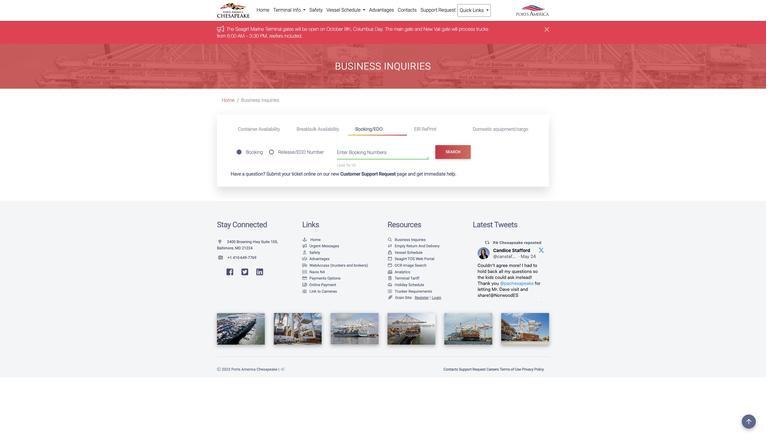 Task type: vqa. For each thing, say whether or not it's contained in the screenshot.
22
no



Task type: locate. For each thing, give the bounding box(es) containing it.
vessel schedule link
[[325, 4, 367, 16], [388, 251, 423, 255]]

release/edo number
[[278, 150, 324, 155]]

the seagirt marine terminal gates will be open on october 9th, columbus day. the main gate and new vail gate will process trucks from 6:00 am – 3:30 pm, reefers included.
[[217, 26, 488, 39]]

availability for container availability
[[258, 126, 280, 132]]

to
[[317, 290, 321, 294]]

container storage image
[[302, 271, 307, 275]]

support request link
[[419, 4, 458, 16], [458, 365, 486, 375]]

0 vertical spatial and
[[415, 26, 422, 32]]

ship image
[[388, 251, 392, 255]]

0 horizontal spatial contacts
[[398, 7, 417, 13]]

0 horizontal spatial search
[[415, 264, 426, 268]]

booking/edo link
[[348, 124, 407, 136]]

2 vertical spatial inquiries
[[411, 238, 426, 242]]

close image
[[545, 26, 549, 33]]

gate right vail
[[442, 26, 450, 32]]

1 browser image from the top
[[388, 258, 392, 262]]

1 vertical spatial home
[[222, 98, 235, 103]]

login link
[[432, 296, 441, 300]]

1 vertical spatial safety link
[[302, 251, 320, 255]]

0 horizontal spatial home link
[[222, 98, 235, 103]]

1 horizontal spatial request
[[438, 7, 456, 13]]

terminal for terminal info
[[273, 7, 291, 13]]

terms of use link
[[499, 365, 521, 375]]

latest
[[473, 221, 493, 229]]

1 horizontal spatial home
[[257, 7, 269, 13]]

support request link left "careers" on the bottom right
[[458, 365, 486, 375]]

safety link up "open"
[[307, 4, 325, 16]]

7769
[[248, 256, 256, 260]]

breakbulk availability link
[[289, 124, 348, 135]]

0 vertical spatial business inquiries
[[335, 61, 431, 72]]

links
[[473, 7, 484, 13], [302, 221, 319, 229]]

0 horizontal spatial |
[[278, 368, 279, 372]]

the up 6:00
[[227, 26, 234, 32]]

2 vertical spatial terminal
[[395, 277, 410, 281]]

home for middle home link
[[222, 98, 235, 103]]

1 will from the left
[[295, 26, 301, 32]]

1 vertical spatial advantages
[[309, 257, 330, 262]]

and inside the seagirt marine terminal gates will be open on october 9th, columbus day. the main gate and new vail gate will process trucks from 6:00 am – 3:30 pm, reefers included.
[[415, 26, 422, 32]]

links inside quick links link
[[473, 7, 484, 13]]

1 vertical spatial vessel schedule link
[[388, 251, 423, 255]]

and
[[415, 26, 422, 32], [408, 171, 415, 177], [346, 264, 353, 268]]

2 browser image from the top
[[388, 264, 392, 268]]

0 horizontal spatial vessel schedule link
[[325, 4, 367, 16]]

requirements
[[408, 290, 432, 294]]

0 horizontal spatial will
[[295, 26, 301, 32]]

0 vertical spatial contacts link
[[396, 4, 419, 16]]

browser image
[[388, 258, 392, 262], [388, 264, 392, 268]]

copyright image
[[217, 368, 221, 372]]

+1 410-649-7769 link
[[217, 256, 256, 260]]

availability for breakbulk availability
[[318, 126, 339, 132]]

quick links link
[[458, 4, 491, 17]]

1 horizontal spatial business
[[335, 61, 381, 72]]

gate right main
[[405, 26, 413, 32]]

0 vertical spatial contacts
[[398, 7, 417, 13]]

enter booking numbers
[[337, 150, 387, 156]]

0 vertical spatial safety link
[[307, 4, 325, 16]]

and left get at the top of the page
[[408, 171, 415, 177]]

1 horizontal spatial booking
[[349, 150, 366, 156]]

holiday schedule
[[395, 283, 424, 288]]

0 vertical spatial search
[[446, 150, 460, 155]]

vessel schedule link up the 9th,
[[325, 4, 367, 16]]

| left sign in icon at the bottom left
[[278, 368, 279, 372]]

seagirt tos web portal
[[395, 257, 434, 262]]

safety down urgent
[[309, 251, 320, 255]]

and
[[418, 244, 425, 249]]

0 horizontal spatial home
[[222, 98, 235, 103]]

1 vertical spatial |
[[278, 368, 279, 372]]

0 vertical spatial vessel schedule link
[[325, 4, 367, 16]]

search button
[[435, 145, 471, 159]]

seagirt up am
[[235, 26, 249, 32]]

1 horizontal spatial vessel schedule link
[[388, 251, 423, 255]]

messages
[[322, 244, 339, 249]]

vessel up october
[[326, 7, 340, 13]]

1 horizontal spatial advantages
[[369, 7, 394, 13]]

hwy
[[253, 240, 260, 244]]

1 horizontal spatial seagirt
[[395, 257, 407, 262]]

schedule up the 9th,
[[341, 7, 361, 13]]

1 vertical spatial browser image
[[388, 264, 392, 268]]

will
[[295, 26, 301, 32], [452, 26, 458, 32]]

support request
[[421, 7, 456, 13]]

1 horizontal spatial support
[[421, 7, 437, 13]]

schedule for bells icon
[[408, 283, 424, 288]]

brokers)
[[354, 264, 368, 268]]

9th,
[[344, 26, 352, 32]]

vail
[[434, 26, 440, 32]]

credit card image
[[302, 277, 307, 281]]

links right quick
[[473, 7, 484, 13]]

web
[[416, 257, 423, 262]]

on left our
[[317, 171, 322, 177]]

terminal info link
[[271, 4, 307, 16]]

2 horizontal spatial home
[[310, 238, 321, 242]]

terminal up "reefers"
[[265, 26, 281, 32]]

on right "open"
[[320, 26, 325, 32]]

safety up "open"
[[309, 7, 323, 13]]

availability right breakbulk
[[318, 126, 339, 132]]

1 gate from the left
[[405, 26, 413, 32]]

2 vertical spatial business inquiries
[[395, 238, 426, 242]]

tariff
[[410, 277, 419, 281]]

urgent
[[309, 244, 321, 249]]

and left 'new'
[[415, 26, 422, 32]]

0 vertical spatial seagirt
[[235, 26, 249, 32]]

0 horizontal spatial business
[[241, 98, 260, 103]]

webaccess (truckers and brokers)
[[309, 264, 368, 268]]

2 horizontal spatial request
[[472, 368, 486, 372]]

0 vertical spatial request
[[438, 7, 456, 13]]

request left "careers" on the bottom right
[[472, 368, 486, 372]]

1 vertical spatial support request link
[[458, 365, 486, 375]]

+1 410-649-7769
[[228, 256, 256, 260]]

1 vertical spatial vessel schedule
[[395, 251, 423, 255]]

vessel
[[326, 7, 340, 13], [395, 251, 406, 255]]

register link
[[414, 296, 429, 300]]

0 vertical spatial support
[[421, 7, 437, 13]]

search
[[446, 150, 460, 155], [415, 264, 426, 268]]

1 availability from the left
[[258, 126, 280, 132]]

1 vertical spatial search
[[415, 264, 426, 268]]

request left 'page'
[[379, 171, 396, 177]]

vessel schedule up seagirt tos web portal link
[[395, 251, 423, 255]]

availability right container
[[258, 126, 280, 132]]

vessel schedule
[[326, 7, 362, 13], [395, 251, 423, 255]]

terminal
[[273, 7, 291, 13], [265, 26, 281, 32], [395, 277, 410, 281]]

0 vertical spatial browser image
[[388, 258, 392, 262]]

advantages link up webaccess
[[302, 257, 330, 262]]

online payment
[[309, 283, 336, 288]]

search up help.
[[446, 150, 460, 155]]

grain
[[395, 296, 404, 300]]

2 horizontal spatial home link
[[302, 238, 321, 242]]

vessel schedule link down empty
[[388, 251, 423, 255]]

contacts
[[398, 7, 417, 13], [444, 368, 458, 372]]

site:
[[405, 296, 412, 300]]

browser image down the ship image
[[388, 258, 392, 262]]

schedule for the ship image
[[407, 251, 423, 255]]

advantages up webaccess
[[309, 257, 330, 262]]

and left brokers)
[[346, 264, 353, 268]]

browser image up analytics image
[[388, 264, 392, 268]]

seagirt up ocr on the bottom right of page
[[395, 257, 407, 262]]

1 horizontal spatial vessel
[[395, 251, 406, 255]]

sign in image
[[280, 368, 284, 372]]

home link for terminal info link
[[255, 4, 271, 16]]

0 vertical spatial safety
[[309, 7, 323, 13]]

the right 'day.'
[[385, 26, 393, 32]]

be
[[302, 26, 307, 32]]

support left "careers" on the bottom right
[[459, 368, 472, 372]]

2 availability from the left
[[318, 126, 339, 132]]

0 vertical spatial advantages
[[369, 7, 394, 13]]

careers link
[[486, 365, 499, 375]]

search down web
[[415, 264, 426, 268]]

support request link up vail
[[419, 4, 458, 16]]

1 horizontal spatial links
[[473, 7, 484, 13]]

container availability
[[238, 126, 280, 132]]

reprint
[[422, 126, 436, 132]]

0 vertical spatial on
[[320, 26, 325, 32]]

|
[[430, 296, 431, 301], [278, 368, 279, 372]]

advantages up 'day.'
[[369, 7, 394, 13]]

0 vertical spatial home
[[257, 7, 269, 13]]

terminal left info
[[273, 7, 291, 13]]

trucker requirements link
[[388, 290, 432, 294]]

0 vertical spatial links
[[473, 7, 484, 13]]

go to top image
[[742, 415, 756, 429]]

schedule down tariff
[[408, 283, 424, 288]]

1 horizontal spatial gate
[[442, 26, 450, 32]]

have
[[231, 171, 241, 177]]

21224
[[242, 246, 253, 251]]

question?
[[246, 171, 265, 177]]

payments
[[309, 277, 326, 281]]

0 horizontal spatial vessel schedule
[[326, 7, 362, 13]]

1 vertical spatial support
[[361, 171, 378, 177]]

our
[[323, 171, 330, 177]]

browser image for ocr
[[388, 264, 392, 268]]

empty return and delivery link
[[388, 244, 440, 249]]

to
[[346, 163, 350, 168]]

analytics
[[395, 270, 410, 275]]

1 vertical spatial schedule
[[407, 251, 423, 255]]

1 vertical spatial request
[[379, 171, 396, 177]]

links up anchor icon
[[302, 221, 319, 229]]

bullhorn image
[[217, 26, 227, 32]]

will left 'be'
[[295, 26, 301, 32]]

0 horizontal spatial booking
[[246, 150, 263, 155]]

vessel schedule up the 9th,
[[326, 7, 362, 13]]

booking up question?
[[246, 150, 263, 155]]

Enter Booking Numbers text field
[[337, 149, 429, 159]]

advantages link up 'day.'
[[367, 4, 396, 16]]

0 horizontal spatial seagirt
[[235, 26, 249, 32]]

1 vertical spatial advantages link
[[302, 257, 330, 262]]

1 vertical spatial safety
[[309, 251, 320, 255]]

link
[[309, 290, 316, 294]]

policy
[[534, 368, 544, 372]]

0 vertical spatial home link
[[255, 4, 271, 16]]

10
[[351, 163, 355, 168]]

booking up '10'
[[349, 150, 366, 156]]

browser image inside seagirt tos web portal link
[[388, 258, 392, 262]]

0 horizontal spatial advantages
[[309, 257, 330, 262]]

payment
[[321, 283, 336, 288]]

number
[[307, 150, 324, 155]]

privacy
[[522, 368, 533, 372]]

1 horizontal spatial availability
[[318, 126, 339, 132]]

0 horizontal spatial gate
[[405, 26, 413, 32]]

day.
[[375, 26, 384, 32]]

main
[[394, 26, 403, 32]]

bullhorn image
[[302, 245, 307, 249]]

0 horizontal spatial the
[[227, 26, 234, 32]]

1 horizontal spatial search
[[446, 150, 460, 155]]

browser image inside ocr image search link
[[388, 264, 392, 268]]

410-
[[233, 256, 240, 260]]

2 vertical spatial business
[[395, 238, 410, 242]]

terminal inside the seagirt marine terminal gates will be open on october 9th, columbus day. the main gate and new vail gate will process trucks from 6:00 am – 3:30 pm, reefers included.
[[265, 26, 281, 32]]

0 vertical spatial terminal
[[273, 7, 291, 13]]

1 horizontal spatial |
[[430, 296, 431, 301]]

0 horizontal spatial vessel
[[326, 7, 340, 13]]

0 horizontal spatial links
[[302, 221, 319, 229]]

0 vertical spatial support request link
[[419, 4, 458, 16]]

safety link down urgent
[[302, 251, 320, 255]]

map marker alt image
[[218, 240, 226, 244]]

domestic equipment/cargo link
[[466, 124, 535, 135]]

request left quick
[[438, 7, 456, 13]]

terminal down analytics
[[395, 277, 410, 281]]

list alt image
[[388, 290, 392, 294]]

tweets
[[494, 221, 517, 229]]

home
[[257, 7, 269, 13], [222, 98, 235, 103], [310, 238, 321, 242]]

container availability link
[[231, 124, 289, 135]]

will left "process"
[[452, 26, 458, 32]]

1 vertical spatial terminal
[[265, 26, 281, 32]]

seagirt tos web portal link
[[388, 257, 434, 262]]

1 horizontal spatial will
[[452, 26, 458, 32]]

| left login
[[430, 296, 431, 301]]

1 horizontal spatial the
[[385, 26, 393, 32]]

(truckers
[[330, 264, 346, 268]]

1 vertical spatial business
[[241, 98, 260, 103]]

0 vertical spatial advantages link
[[367, 4, 396, 16]]

camera image
[[302, 290, 307, 294]]

2 horizontal spatial support
[[459, 368, 472, 372]]

1 horizontal spatial vessel schedule
[[395, 251, 423, 255]]

0 vertical spatial vessel schedule
[[326, 7, 362, 13]]

schedule up seagirt tos web portal
[[407, 251, 423, 255]]

the
[[227, 26, 234, 32], [385, 26, 393, 32]]

baltimore,
[[217, 246, 234, 251]]

1 horizontal spatial advantages link
[[367, 4, 396, 16]]

on inside the seagirt marine terminal gates will be open on october 9th, columbus day. the main gate and new vail gate will process trucks from 6:00 am – 3:30 pm, reefers included.
[[320, 26, 325, 32]]

2 vertical spatial schedule
[[408, 283, 424, 288]]

0 horizontal spatial support
[[361, 171, 378, 177]]

contacts link
[[396, 4, 419, 16], [443, 365, 458, 375]]

contacts for contacts
[[398, 7, 417, 13]]

support up 'new'
[[421, 7, 437, 13]]

3:30
[[250, 33, 259, 39]]

1 vertical spatial contacts
[[444, 368, 458, 372]]

enter
[[337, 150, 348, 156]]

vessel down empty
[[395, 251, 406, 255]]

support right customer
[[361, 171, 378, 177]]



Task type: describe. For each thing, give the bounding box(es) containing it.
resources
[[388, 221, 421, 229]]

the seagirt marine terminal gates will be open on october 9th, columbus day. the main gate and new vail gate will process trucks from 6:00 am – 3:30 pm, reefers included. alert
[[0, 21, 766, 44]]

search image
[[388, 238, 392, 242]]

chesapeake
[[257, 368, 277, 372]]

–
[[246, 33, 248, 39]]

domestic
[[473, 126, 492, 132]]

terminal for terminal tariff
[[395, 277, 410, 281]]

eir
[[414, 126, 421, 132]]

breakbulk
[[297, 126, 317, 132]]

user hard hat image
[[302, 251, 307, 255]]

ocr
[[395, 264, 402, 268]]

0 horizontal spatial support request link
[[419, 4, 458, 16]]

navis
[[309, 270, 319, 275]]

webaccess
[[309, 264, 329, 268]]

grain site: register | login
[[395, 296, 441, 301]]

home for home link for terminal info link
[[257, 7, 269, 13]]

link to cameras
[[309, 290, 337, 294]]

limit to 10
[[337, 163, 355, 168]]

trucker requirements
[[395, 290, 432, 294]]

safety link for terminal info link
[[307, 4, 325, 16]]

exchange image
[[388, 245, 392, 249]]

hand receiving image
[[302, 258, 307, 262]]

twitter square image
[[241, 269, 248, 277]]

phone office image
[[218, 256, 228, 260]]

2400 broening hwy suite 105, baltimore, md 21224 link
[[217, 240, 278, 251]]

649-
[[240, 256, 248, 260]]

1 vertical spatial business inquiries
[[241, 98, 279, 103]]

2023
[[222, 368, 230, 372]]

connected
[[232, 221, 267, 229]]

business inquiries link
[[388, 238, 426, 242]]

terms
[[500, 368, 510, 372]]

reefers
[[270, 33, 283, 39]]

domestic equipment/cargo
[[473, 126, 528, 132]]

online
[[304, 171, 316, 177]]

limit
[[337, 163, 345, 168]]

urgent messages link
[[302, 244, 339, 249]]

have a question? submit your ticket online on our new customer support request page and get immediate help.
[[231, 171, 456, 177]]

page
[[397, 171, 407, 177]]

empty return and delivery
[[395, 244, 440, 249]]

am
[[238, 33, 244, 39]]

webaccess (truckers and brokers) link
[[302, 264, 368, 268]]

file invoice image
[[388, 277, 392, 281]]

search inside button
[[446, 150, 460, 155]]

n4
[[320, 270, 325, 275]]

0 horizontal spatial request
[[379, 171, 396, 177]]

tos
[[408, 257, 415, 262]]

2 vertical spatial home
[[310, 238, 321, 242]]

analytics image
[[388, 271, 392, 275]]

wheat image
[[388, 296, 393, 300]]

holiday
[[395, 283, 407, 288]]

register
[[415, 296, 429, 300]]

browser image for seagirt
[[388, 258, 392, 262]]

release/edo
[[278, 150, 306, 155]]

0 vertical spatial schedule
[[341, 7, 361, 13]]

contacts for contacts support request careers terms of use privacy policy
[[444, 368, 458, 372]]

contacts support request careers terms of use privacy policy
[[444, 368, 544, 372]]

trucks
[[476, 26, 488, 32]]

terminal tariff link
[[388, 277, 419, 281]]

2 gate from the left
[[442, 26, 450, 32]]

immediate
[[424, 171, 446, 177]]

included.
[[284, 33, 303, 39]]

eir reprint
[[414, 126, 436, 132]]

columbus
[[353, 26, 374, 32]]

credit card front image
[[302, 284, 307, 287]]

1 vertical spatial on
[[317, 171, 322, 177]]

truck container image
[[302, 264, 307, 268]]

1 vertical spatial links
[[302, 221, 319, 229]]

2 safety from the top
[[309, 251, 320, 255]]

2 will from the left
[[452, 26, 458, 32]]

careers
[[486, 368, 499, 372]]

linkedin image
[[256, 269, 263, 277]]

0 vertical spatial vessel
[[326, 7, 340, 13]]

new
[[331, 171, 339, 177]]

link to cameras link
[[302, 290, 337, 294]]

0 vertical spatial |
[[430, 296, 431, 301]]

options
[[327, 277, 341, 281]]

from
[[217, 33, 226, 39]]

numbers
[[367, 150, 387, 156]]

1 vertical spatial home link
[[222, 98, 235, 103]]

portal
[[424, 257, 434, 262]]

empty
[[395, 244, 405, 249]]

1 vertical spatial inquiries
[[261, 98, 279, 103]]

trucker
[[395, 290, 407, 294]]

booking/edo
[[355, 126, 383, 132]]

0 vertical spatial business
[[335, 61, 381, 72]]

1 the from the left
[[227, 26, 234, 32]]

md
[[235, 246, 241, 251]]

terminal info
[[273, 7, 302, 13]]

gates
[[283, 26, 294, 32]]

anchor image
[[302, 238, 307, 242]]

use
[[515, 368, 521, 372]]

eir reprint link
[[407, 124, 466, 135]]

1 booking from the left
[[246, 150, 263, 155]]

image
[[403, 264, 414, 268]]

equipment/cargo
[[493, 126, 528, 132]]

2 vertical spatial support
[[459, 368, 472, 372]]

2400 broening hwy suite 105, baltimore, md 21224
[[217, 240, 278, 251]]

suite
[[261, 240, 270, 244]]

facebook square image
[[227, 269, 233, 277]]

1 vertical spatial and
[[408, 171, 415, 177]]

2 vertical spatial and
[[346, 264, 353, 268]]

delivery
[[426, 244, 440, 249]]

privacy policy link
[[521, 365, 544, 375]]

breakbulk availability
[[297, 126, 339, 132]]

get
[[417, 171, 423, 177]]

holiday schedule link
[[388, 283, 424, 288]]

1 horizontal spatial contacts link
[[443, 365, 458, 375]]

payments options link
[[302, 277, 341, 281]]

process
[[459, 26, 475, 32]]

open
[[309, 26, 319, 32]]

+1
[[228, 256, 232, 260]]

2 booking from the left
[[349, 150, 366, 156]]

seagirt inside the seagirt marine terminal gates will be open on october 9th, columbus day. the main gate and new vail gate will process trucks from 6:00 am – 3:30 pm, reefers included.
[[235, 26, 249, 32]]

bells image
[[388, 284, 392, 287]]

login
[[432, 296, 441, 300]]

safety link for urgent messages link
[[302, 251, 320, 255]]

0 vertical spatial inquiries
[[384, 61, 431, 72]]

2 vertical spatial request
[[472, 368, 486, 372]]

2 the from the left
[[385, 26, 393, 32]]

quick
[[460, 7, 472, 13]]

1 safety from the top
[[309, 7, 323, 13]]

quick links
[[460, 7, 485, 13]]

1 vertical spatial seagirt
[[395, 257, 407, 262]]

2 horizontal spatial business
[[395, 238, 410, 242]]

urgent messages
[[309, 244, 339, 249]]

your
[[282, 171, 291, 177]]

home link for urgent messages link
[[302, 238, 321, 242]]

help.
[[447, 171, 456, 177]]

stay
[[217, 221, 231, 229]]

terminal tariff
[[395, 277, 419, 281]]

online payment link
[[302, 283, 336, 288]]

105,
[[271, 240, 278, 244]]



